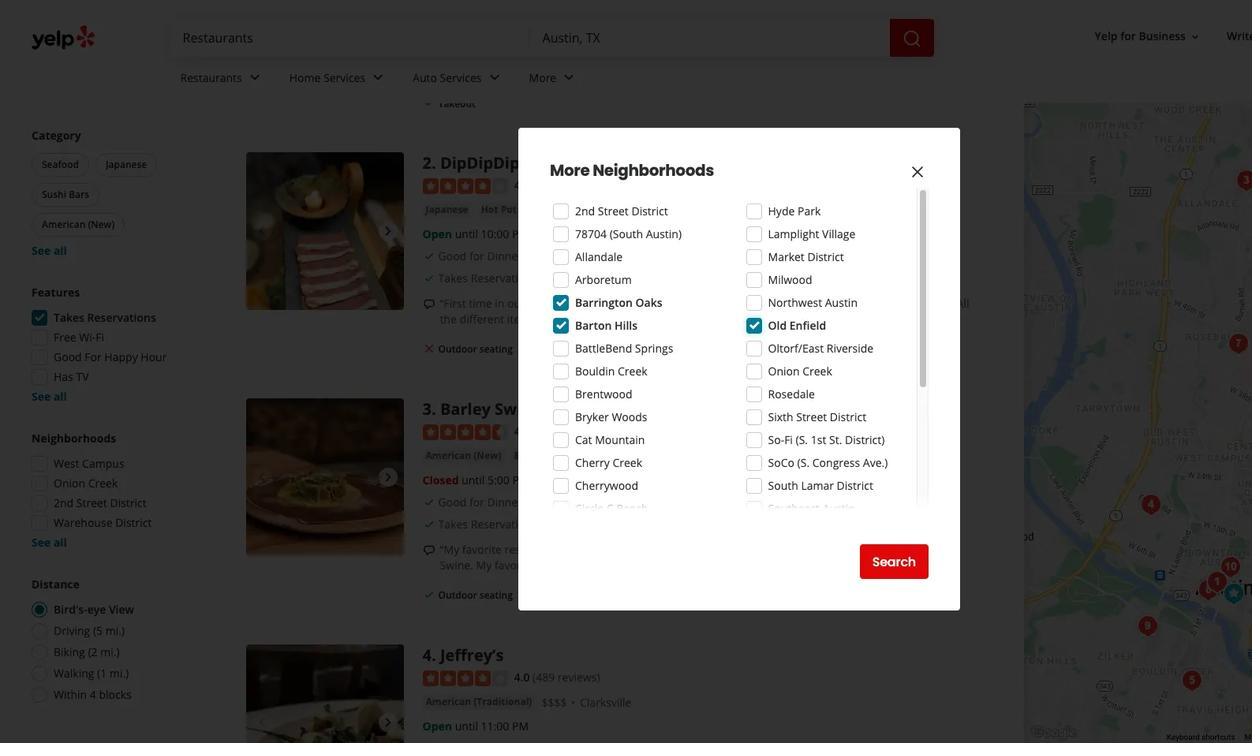 Task type: describe. For each thing, give the bounding box(es) containing it.
creek down oltorf/east riverside
[[803, 364, 833, 379]]

barley swine image
[[246, 398, 404, 556]]

1 horizontal spatial dipdipdip tatsu-ya image
[[1247, 126, 1253, 157]]

for up "amazing
[[470, 3, 485, 18]]

c
[[607, 501, 614, 516]]

auto
[[413, 70, 437, 85]]

close image
[[908, 162, 927, 181]]

until for barley
[[462, 473, 485, 488]]

cherry creek
[[575, 455, 642, 470]]

0 horizontal spatial dipdipdip tatsu-ya image
[[246, 152, 404, 310]]

within
[[54, 687, 87, 702]]

4.0 for 4.0 (489 reviews)
[[514, 670, 530, 685]]

24 chevron down v2 image for restaurants
[[245, 68, 264, 87]]

oltorf/east riverside
[[768, 341, 874, 356]]

i left left…"
[[676, 558, 679, 573]]

1 16 checkmark v2 image from the top
[[423, 4, 435, 17]]

next image for 3 . barley swine
[[379, 468, 397, 487]]

16 speech v2 image for 2
[[423, 299, 435, 311]]

cat
[[575, 433, 592, 448]]

uchi image
[[1132, 611, 1164, 642]]

see for takes
[[32, 389, 51, 404]]

(new) inside group
[[88, 218, 115, 231]]

jeffrey's image
[[1136, 489, 1167, 521]]

good inside group
[[54, 350, 82, 365]]

78704 (south austin)
[[575, 227, 682, 242]]

staff.
[[928, 296, 954, 311]]

open for jeffrey's
[[423, 719, 452, 734]]

hyde
[[768, 204, 795, 219]]

group containing features
[[27, 285, 196, 405]]

good for dinner for third 16 checkmark v2 image
[[439, 495, 522, 510]]

biking
[[54, 645, 85, 660]]

(south
[[610, 227, 643, 242]]

2nd inside more neighborhoods dialog
[[575, 204, 595, 219]]

1 vertical spatial (new)
[[474, 449, 502, 463]]

for down open until 10:00 pm
[[470, 249, 485, 264]]

has
[[54, 369, 73, 384]]

meal…"
[[691, 66, 729, 81]]

tomorrow
[[532, 473, 584, 488]]

barrington oaks
[[575, 295, 663, 310]]

the right "food,"
[[725, 542, 742, 557]]

to
[[695, 50, 705, 65]]

american (traditional) link
[[423, 695, 535, 710]]

crestview
[[565, 203, 615, 218]]

bars inside group
[[69, 188, 89, 201]]

for down closed until 5:00 pm tomorrow
[[470, 495, 485, 510]]

driving
[[54, 624, 90, 639]]

home services
[[289, 70, 365, 85]]

didn't
[[794, 50, 823, 65]]

fi inside more neighborhoods dialog
[[785, 433, 793, 448]]

dinner for 4th 16 checkmark v2 image from the bottom of the page
[[487, 3, 522, 18]]

district down congress at the right bottom of the page
[[837, 478, 874, 493]]

and inside "my favorite restaurant in austin. the service, the food, the ambience. i love everything about barley swine. my favorite  i was in town for work and i left…"
[[653, 558, 673, 573]]

auto services link
[[400, 57, 517, 103]]

mi.) for walking (1 mi.)
[[110, 666, 129, 681]]

spot inside "first time in our daughter set up the reservations.  service was spot on with a very well trained staff.  all the different items that i sampled were delicious…"
[[765, 296, 787, 311]]

offers delivery
[[54, 6, 130, 21]]

service.
[[587, 50, 625, 65]]

the up were
[[613, 296, 630, 311]]

outdoor seating for 16 close v2 image on the left top of page
[[439, 343, 513, 356]]

st.
[[830, 433, 842, 448]]

fi inside group
[[96, 330, 104, 345]]

neighborhoods inside group
[[32, 431, 116, 446]]

district up warehouse district
[[110, 496, 147, 511]]

ave.)
[[863, 455, 888, 470]]

more neighborhoods dialog
[[0, 0, 1253, 744]]

warehouse district
[[54, 515, 152, 530]]

the inside "amazing food and amazing service. i was invited to dinner here and didn't realize it was a popular spot until i was told over the table. pretty much every meal…"
[[544, 66, 561, 81]]

red ash - temp. closed image
[[246, 0, 404, 64]]

for
[[85, 350, 102, 365]]

16 checkmark v2 image for 3
[[423, 519, 435, 531]]

so-
[[768, 433, 785, 448]]

takes up "my
[[439, 517, 468, 532]]

4 star rating image for dipdipdip tatsu-ya
[[423, 179, 508, 195]]

arboretum
[[575, 272, 632, 287]]

2nd street district inside more neighborhoods dialog
[[575, 204, 668, 219]]

see all button for takes reservations
[[32, 389, 67, 404]]

the down "first
[[440, 312, 457, 327]]

outdoor seating for fourth 16 checkmark v2 image from the top
[[439, 589, 513, 602]]

reservations up restaurant
[[471, 517, 537, 532]]

good for dinner down offers takeout
[[54, 46, 140, 61]]

(1.2k
[[533, 424, 557, 439]]

2 vertical spatial in
[[566, 558, 576, 573]]

i down restaurant
[[537, 558, 540, 573]]

yelp for business
[[1095, 29, 1186, 44]]

northwest
[[768, 295, 823, 310]]

cherrywood
[[575, 478, 639, 493]]

see all for takes
[[32, 389, 67, 404]]

1 vertical spatial in
[[562, 542, 571, 557]]

until inside "amazing food and amazing service. i was invited to dinner here and didn't realize it was a popular spot until i was told over the table. pretty much every meal…"
[[440, 66, 463, 81]]

japanese link
[[423, 202, 472, 218]]

delivery
[[89, 6, 130, 21]]

takes up "amazing
[[439, 25, 468, 40]]

restaurant
[[505, 542, 559, 557]]

0 horizontal spatial and
[[518, 50, 537, 65]]

iii forks image
[[1193, 574, 1225, 606]]

offers for offers delivery
[[54, 6, 86, 21]]

up
[[597, 296, 610, 311]]

1 vertical spatial favorite
[[495, 558, 534, 573]]

our
[[508, 296, 525, 311]]

(489
[[533, 670, 555, 685]]

reviews) for 4 . jeffrey's
[[558, 670, 600, 685]]

good for 4th 16 checkmark v2 image from the bottom of the page
[[439, 3, 467, 18]]

american for bottommost american (new) button
[[426, 449, 471, 463]]

1 horizontal spatial japanese
[[426, 203, 469, 217]]

hot
[[481, 203, 498, 217]]

time
[[469, 296, 492, 311]]

hot pot button
[[478, 202, 520, 218]]

user actions element
[[1083, 22, 1253, 54]]

hills
[[615, 318, 638, 333]]

brentwood
[[575, 387, 633, 402]]

4.4
[[514, 424, 530, 439]]

closed
[[423, 473, 459, 488]]

creek down mountain
[[613, 455, 642, 470]]

was up much
[[634, 50, 654, 65]]

0 horizontal spatial american (new) button
[[32, 213, 125, 237]]

write
[[1227, 29, 1253, 44]]

pm for tatsu-
[[512, 227, 529, 242]]

soco
[[768, 455, 795, 470]]

creek inside group
[[88, 476, 118, 491]]

i up much
[[628, 50, 631, 65]]

district down village
[[808, 249, 844, 264]]

2nd inside group
[[54, 496, 74, 511]]

2 . dipdipdip tatsu-ya
[[423, 152, 592, 174]]

0 horizontal spatial 4
[[90, 687, 96, 702]]

barley swine image
[[1231, 165, 1253, 196]]

everything
[[831, 542, 885, 557]]

northwest austin
[[768, 295, 858, 310]]

food
[[491, 50, 515, 65]]

0 vertical spatial barley
[[440, 398, 491, 420]]

the
[[613, 542, 632, 557]]

16 speech v2 image for 3
[[423, 545, 435, 557]]

16 checkmark v2 image for 2
[[423, 273, 435, 285]]

for down offers takeout
[[85, 46, 100, 61]]

over
[[518, 66, 541, 81]]

option group containing distance
[[27, 577, 196, 708]]

1 see all from the top
[[32, 243, 67, 258]]

realize
[[826, 50, 860, 65]]

for inside button
[[1121, 29, 1136, 44]]

more
[[732, 66, 762, 81]]

barley inside "my favorite restaurant in austin. the service, the food, the ambience. i love everything about barley swine. my favorite  i was in town for work and i left…"
[[921, 542, 954, 557]]

told
[[495, 66, 515, 81]]

was right it
[[873, 50, 893, 65]]

south
[[768, 478, 799, 493]]

0 vertical spatial japanese button
[[95, 153, 157, 177]]

walking (1 mi.)
[[54, 666, 129, 681]]

google image
[[1029, 723, 1081, 744]]

24 chevron down v2 image for more
[[560, 68, 579, 87]]

dinner for third 16 checkmark v2 image
[[487, 495, 522, 510]]

good down offers takeout
[[54, 46, 82, 61]]

american for american (new) button to the left
[[42, 218, 86, 231]]

good for third 16 checkmark v2 image
[[439, 495, 467, 510]]

takes reservations up food on the left top of the page
[[439, 25, 537, 40]]

the driskill grill image
[[1215, 551, 1247, 583]]

10:00
[[481, 227, 509, 242]]

daughter
[[528, 296, 576, 311]]

park
[[798, 204, 821, 219]]

16 chevron down v2 image
[[1189, 31, 1202, 43]]

a inside "amazing food and amazing service. i was invited to dinner here and didn't realize it was a popular spot until i was told over the table. pretty much every meal…"
[[895, 50, 902, 65]]

next image for 2 . dipdipdip tatsu-ya
[[379, 222, 397, 241]]

0 vertical spatial favorite
[[462, 542, 502, 557]]

open until 10:00 pm
[[423, 227, 529, 242]]

24 chevron down v2 image for auto services
[[485, 68, 504, 87]]

hour
[[141, 350, 167, 365]]

the up left…"
[[676, 542, 693, 557]]

16 close v2 image
[[423, 343, 435, 355]]

view
[[109, 602, 134, 617]]

4.0 for 4.0
[[514, 178, 533, 193]]

4.0 (489 reviews)
[[514, 670, 600, 685]]

american (traditional)
[[426, 695, 532, 709]]

pot
[[501, 203, 517, 217]]

spot inside "amazing food and amazing service. i was invited to dinner here and didn't realize it was a popular spot until i was told over the table. pretty much every meal…"
[[948, 50, 970, 65]]

hyde park
[[768, 204, 821, 219]]

1 vertical spatial american (new) button
[[423, 449, 505, 464]]

slideshow element for 4
[[246, 645, 404, 744]]

previous image
[[253, 468, 272, 487]]

5:00
[[488, 473, 510, 488]]

japanese inside group
[[106, 158, 147, 171]]

fleming's prime steakhouse & wine bar image
[[1218, 578, 1250, 610]]

jeffrey's image
[[246, 645, 404, 744]]

reservations up our
[[471, 271, 537, 286]]

2 16 checkmark v2 image from the top
[[423, 250, 435, 263]]

so-fi (s. 1st st. district)
[[768, 433, 885, 448]]

allandale inside more neighborhoods dialog
[[575, 249, 623, 264]]

takes reservations up time in the left top of the page
[[439, 271, 537, 286]]

3 . barley swine
[[423, 398, 542, 420]]

with
[[807, 296, 829, 311]]

district up austin)
[[632, 204, 668, 219]]

dinner
[[708, 50, 742, 65]]

2 horizontal spatial takeout
[[541, 343, 579, 356]]

uchiko image
[[1223, 328, 1253, 360]]

1 vertical spatial street
[[797, 410, 827, 425]]

1 horizontal spatial takeout
[[439, 97, 476, 110]]

(traditional)
[[474, 695, 532, 709]]

0 vertical spatial (s.
[[796, 433, 808, 448]]

onion inside more neighborhoods dialog
[[768, 364, 800, 379]]

(2
[[88, 645, 98, 660]]

1 vertical spatial japanese button
[[423, 202, 472, 218]]

more link
[[517, 57, 591, 103]]

1 vertical spatial allandale
[[583, 449, 631, 464]]

keyboard shortcuts button
[[1167, 733, 1236, 744]]

district up st.
[[830, 410, 867, 425]]

was inside "my favorite restaurant in austin. the service, the food, the ambience. i love everything about barley swine. my favorite  i was in town for work and i left…"
[[543, 558, 563, 573]]

pm for swine
[[513, 473, 529, 488]]

hot pot link
[[478, 202, 520, 218]]

dinner down offers takeout
[[103, 46, 140, 61]]

walking
[[54, 666, 94, 681]]

keyboard
[[1167, 733, 1200, 742]]

"my
[[440, 542, 460, 557]]

search button
[[860, 545, 929, 579]]

business
[[1139, 29, 1186, 44]]

(5
[[93, 624, 103, 639]]

work
[[625, 558, 651, 573]]

1 horizontal spatial american (new)
[[426, 449, 502, 463]]



Task type: locate. For each thing, give the bounding box(es) containing it.
1 all from the top
[[54, 243, 67, 258]]

reviews) for 3 . barley swine
[[560, 424, 603, 439]]

$$$$
[[545, 449, 570, 464], [542, 695, 567, 710]]

(s. left 1st
[[796, 433, 808, 448]]

1 4.0 from the top
[[514, 178, 533, 193]]

0 vertical spatial street
[[598, 204, 629, 219]]

i right that
[[562, 312, 565, 327]]

for inside "my favorite restaurant in austin. the service, the food, the ambience. i love everything about barley swine. my favorite  i was in town for work and i left…"
[[607, 558, 622, 573]]

see all
[[32, 243, 67, 258], [32, 389, 67, 404], [32, 535, 67, 550]]

3 . from the top
[[432, 645, 436, 666]]

2nd street district inside group
[[54, 496, 147, 511]]

1 vertical spatial offers
[[54, 26, 86, 41]]

next image
[[379, 714, 397, 733]]

0 vertical spatial austin
[[825, 295, 858, 310]]

neighborhoods
[[593, 159, 714, 182], [32, 431, 116, 446]]

3
[[423, 398, 432, 420]]

i left the love
[[801, 542, 804, 557]]

1 vertical spatial american (new)
[[426, 449, 502, 463]]

0 vertical spatial in
[[495, 296, 505, 311]]

business categories element
[[168, 57, 1253, 103]]

was
[[634, 50, 654, 65], [873, 50, 893, 65], [472, 66, 492, 81], [742, 296, 762, 311], [543, 558, 563, 573]]

3 24 chevron down v2 image from the left
[[560, 68, 579, 87]]

1 vertical spatial see all
[[32, 389, 67, 404]]

$$$$ for jeffrey's
[[542, 695, 567, 710]]

for
[[470, 3, 485, 18], [1121, 29, 1136, 44], [85, 46, 100, 61], [470, 249, 485, 264], [470, 495, 485, 510], [607, 558, 622, 573]]

0 vertical spatial outdoor seating
[[439, 343, 513, 356]]

american (new) down sushi bars button
[[42, 218, 115, 231]]

1 vertical spatial see all button
[[32, 389, 67, 404]]

16 checkmark v2 image
[[423, 97, 435, 109], [423, 273, 435, 285], [423, 519, 435, 531]]

ranch
[[617, 501, 648, 516]]

0 vertical spatial 16 checkmark v2 image
[[423, 97, 435, 109]]

2 seating from the top
[[480, 589, 513, 602]]

0 vertical spatial 2nd
[[575, 204, 595, 219]]

0 horizontal spatial onion
[[54, 476, 85, 491]]

slideshow element for 3
[[246, 398, 404, 556]]

services
[[324, 70, 365, 85], [440, 70, 482, 85]]

outdoor for fourth 16 checkmark v2 image from the top
[[439, 589, 477, 602]]

0 vertical spatial .
[[432, 152, 436, 174]]

until
[[440, 66, 463, 81], [455, 227, 478, 242], [462, 473, 485, 488], [455, 719, 478, 734]]

all down has
[[54, 389, 67, 404]]

2 outdoor seating from the top
[[439, 589, 513, 602]]

2 vertical spatial takeout
[[541, 343, 579, 356]]

see for west
[[32, 535, 51, 550]]

1 horizontal spatial neighborhoods
[[593, 159, 714, 182]]

takeout down the auto services
[[439, 97, 476, 110]]

slideshow element for 2
[[246, 152, 404, 310]]

0 horizontal spatial spot
[[765, 296, 787, 311]]

very
[[840, 296, 862, 311]]

until down american (traditional) button
[[455, 719, 478, 734]]

24 chevron down v2 image
[[245, 68, 264, 87], [485, 68, 504, 87], [560, 68, 579, 87]]

group containing neighborhoods
[[27, 431, 196, 551]]

16 speech v2 image
[[423, 52, 435, 65], [423, 299, 435, 311], [423, 545, 435, 557]]

16 checkmark v2 image down japanese link
[[423, 250, 435, 263]]

4.0 down the dipdipdip tatsu-ya link on the top left of the page
[[514, 178, 533, 193]]

16 speech v2 image left "my
[[423, 545, 435, 557]]

good down open until 10:00 pm
[[439, 249, 467, 264]]

0 vertical spatial (new)
[[88, 218, 115, 231]]

more for more neighborhoods
[[550, 159, 590, 182]]

0 horizontal spatial (new)
[[88, 218, 115, 231]]

takes inside group
[[54, 310, 84, 325]]

onion creek inside group
[[54, 476, 118, 491]]

for right yelp
[[1121, 29, 1136, 44]]

offers for offers takeout
[[54, 26, 86, 41]]

3 see from the top
[[32, 535, 51, 550]]

more down amazing
[[529, 70, 557, 85]]

see all button
[[32, 243, 67, 258], [32, 389, 67, 404], [32, 535, 67, 550]]

shortcuts
[[1202, 733, 1236, 742]]

0 vertical spatial outdoor
[[439, 343, 477, 356]]

. left jeffrey's
[[432, 645, 436, 666]]

0 vertical spatial pm
[[512, 227, 529, 242]]

bird's-eye view
[[54, 602, 134, 617]]

seating for fourth 16 checkmark v2 image from the top
[[480, 589, 513, 602]]

see all button up features
[[32, 243, 67, 258]]

pm right 11:00
[[512, 719, 529, 734]]

1 vertical spatial fi
[[785, 433, 793, 448]]

1 16 speech v2 image from the top
[[423, 52, 435, 65]]

see all button down warehouse
[[32, 535, 67, 550]]

slideshow element
[[246, 152, 404, 310], [246, 398, 404, 556], [246, 645, 404, 744]]

outdoor seating down my
[[439, 589, 513, 602]]

services for auto services
[[440, 70, 482, 85]]

onion creek
[[768, 364, 833, 379], [54, 476, 118, 491]]

tatsu-
[[524, 152, 573, 174]]

street up 1st
[[797, 410, 827, 425]]

search
[[873, 553, 916, 571]]

seating
[[480, 343, 513, 356], [480, 589, 513, 602]]

2 16 speech v2 image from the top
[[423, 299, 435, 311]]

1 vertical spatial a
[[831, 296, 838, 311]]

street inside group
[[76, 496, 107, 511]]

0 vertical spatial offers
[[54, 6, 86, 21]]

see all button for west campus
[[32, 535, 67, 550]]

0 vertical spatial mi.)
[[106, 624, 125, 639]]

swine
[[495, 398, 542, 420]]

2 vertical spatial see
[[32, 535, 51, 550]]

1 see all button from the top
[[32, 243, 67, 258]]

2 horizontal spatial street
[[797, 410, 827, 425]]

16 checkmark v2 image
[[423, 4, 435, 17], [423, 250, 435, 263], [423, 497, 435, 509], [423, 589, 435, 601]]

1 horizontal spatial 2nd street district
[[575, 204, 668, 219]]

0 horizontal spatial japanese button
[[95, 153, 157, 177]]

until for dipdipdip
[[455, 227, 478, 242]]

1 previous image from the top
[[253, 222, 272, 241]]

until for jeffrey's
[[455, 719, 478, 734]]

option group
[[27, 577, 196, 708]]

0 vertical spatial american (new)
[[42, 218, 115, 231]]

0 vertical spatial allandale
[[575, 249, 623, 264]]

austin down south lamar district
[[823, 501, 855, 516]]

see all down warehouse
[[32, 535, 67, 550]]

24 chevron down v2 image down food on the left top of the page
[[485, 68, 504, 87]]

0 horizontal spatial 2nd
[[54, 496, 74, 511]]

0 vertical spatial 4.0
[[514, 178, 533, 193]]

good up "amazing
[[439, 3, 467, 18]]

cat mountain
[[575, 433, 645, 448]]

2 . from the top
[[432, 398, 436, 420]]

1 vertical spatial see
[[32, 389, 51, 404]]

4 star rating image
[[423, 179, 508, 195], [423, 671, 508, 687]]

offers takeout
[[54, 26, 130, 41]]

next image
[[379, 222, 397, 241], [379, 468, 397, 487]]

district)
[[845, 433, 885, 448]]

ya
[[573, 152, 592, 174]]

dinner down 10:00 at the top left of page
[[487, 249, 522, 264]]

3 all from the top
[[54, 535, 67, 550]]

open until 11:00 pm
[[423, 719, 529, 734]]

old enfield
[[768, 318, 827, 333]]

2 slideshow element from the top
[[246, 398, 404, 556]]

2 vertical spatial see all
[[32, 535, 67, 550]]

(s. right the soco
[[798, 455, 810, 470]]

1 vertical spatial japanese
[[426, 203, 469, 217]]

16 checkmark v2 image down auto
[[423, 97, 435, 109]]

1 vertical spatial barley
[[921, 542, 954, 557]]

good for dinner down open until 10:00 pm
[[439, 249, 522, 264]]

2 4.0 from the top
[[514, 670, 530, 685]]

0 vertical spatial onion creek
[[768, 364, 833, 379]]

more link
[[732, 66, 762, 81]]

. for 3
[[432, 398, 436, 420]]

1 vertical spatial 4
[[90, 687, 96, 702]]

2 vertical spatial mi.)
[[110, 666, 129, 681]]

a inside "first time in our daughter set up the reservations.  service was spot on with a very well trained staff.  all the different items that i sampled were delicious…"
[[831, 296, 838, 311]]

in left town
[[566, 558, 576, 573]]

seafood
[[42, 158, 79, 171]]

all for west campus
[[54, 535, 67, 550]]

(s.
[[796, 433, 808, 448], [798, 455, 810, 470]]

reservations
[[471, 25, 537, 40], [471, 271, 537, 286], [87, 310, 156, 325], [471, 517, 537, 532]]

1 vertical spatial mi.)
[[100, 645, 120, 660]]

items
[[507, 312, 536, 327]]

1 vertical spatial previous image
[[253, 714, 272, 733]]

barton hills
[[575, 318, 638, 333]]

2 4 star rating image from the top
[[423, 671, 508, 687]]

1 vertical spatial neighborhoods
[[32, 431, 116, 446]]

0 horizontal spatial 2nd street district
[[54, 496, 147, 511]]

was inside "first time in our daughter set up the reservations.  service was spot on with a very well trained staff.  all the different items that i sampled were delicious…"
[[742, 296, 762, 311]]

2 services from the left
[[440, 70, 482, 85]]

11:00
[[481, 719, 509, 734]]

takes reservations up my
[[439, 517, 537, 532]]

3 see all from the top
[[32, 535, 67, 550]]

3 slideshow element from the top
[[246, 645, 404, 744]]

16 speech v2 image left "first
[[423, 299, 435, 311]]

favorite down restaurant
[[495, 558, 534, 573]]

previous image
[[253, 222, 272, 241], [253, 714, 272, 733]]

distance
[[32, 577, 80, 592]]

takeout down delivery
[[89, 26, 130, 41]]

1 vertical spatial takeout
[[439, 97, 476, 110]]

2nd up warehouse
[[54, 496, 74, 511]]

american down sushi bars button
[[42, 218, 86, 231]]

1 horizontal spatial a
[[895, 50, 902, 65]]

takes up "first
[[439, 271, 468, 286]]

previous image for 4 . jeffrey's
[[253, 714, 272, 733]]

24 chevron down v2 image inside more link
[[560, 68, 579, 87]]

battlebend
[[575, 341, 632, 356]]

fi up for
[[96, 330, 104, 345]]

1 horizontal spatial street
[[598, 204, 629, 219]]

0 horizontal spatial services
[[324, 70, 365, 85]]

outdoor down swine. on the left bottom
[[439, 589, 477, 602]]

0 vertical spatial spot
[[948, 50, 970, 65]]

austin for northwest austin
[[825, 295, 858, 310]]

bird's-
[[54, 602, 87, 617]]

2 next image from the top
[[379, 468, 397, 487]]

all for takes reservations
[[54, 389, 67, 404]]

was right service
[[742, 296, 762, 311]]

0 vertical spatial open
[[423, 227, 452, 242]]

(new) down sushi bars button
[[88, 218, 115, 231]]

4 left jeffrey's link
[[423, 645, 432, 666]]

open for dipdipdip tatsu-ya
[[423, 227, 452, 242]]

2 all from the top
[[54, 389, 67, 404]]

in left our
[[495, 296, 505, 311]]

more inside dialog
[[550, 159, 590, 182]]

map region
[[861, 25, 1253, 744]]

bars right "sushi"
[[69, 188, 89, 201]]

1 vertical spatial slideshow element
[[246, 398, 404, 556]]

west campus
[[54, 456, 124, 471]]

dinner for second 16 checkmark v2 image from the top
[[487, 249, 522, 264]]

services inside home services 'link'
[[324, 70, 365, 85]]

mountain
[[595, 433, 645, 448]]

1 vertical spatial reviews)
[[558, 670, 600, 685]]

2 vertical spatial see all button
[[32, 535, 67, 550]]

neighborhoods inside dialog
[[593, 159, 714, 182]]

more
[[529, 70, 557, 85], [550, 159, 590, 182]]

0 vertical spatial all
[[54, 243, 67, 258]]

american (new)
[[42, 218, 115, 231], [426, 449, 502, 463]]

0 vertical spatial slideshow element
[[246, 152, 404, 310]]

american (new) inside group
[[42, 218, 115, 231]]

southeast austin
[[768, 501, 855, 516]]

lamplight
[[768, 227, 820, 242]]

seating for 16 close v2 image on the left top of page
[[480, 343, 513, 356]]

bars down 4.4
[[514, 449, 535, 463]]

0 vertical spatial japanese
[[106, 158, 147, 171]]

24 chevron down v2 image right restaurants
[[245, 68, 264, 87]]

for down the
[[607, 558, 622, 573]]

food,
[[696, 542, 722, 557]]

every
[[661, 66, 689, 81]]

0 vertical spatial previous image
[[253, 222, 272, 241]]

red ash image
[[1202, 566, 1233, 598]]

1 horizontal spatial bars
[[514, 449, 535, 463]]

.
[[432, 152, 436, 174], [432, 398, 436, 420], [432, 645, 436, 666]]

2 vertical spatial all
[[54, 535, 67, 550]]

2 see all button from the top
[[32, 389, 67, 404]]

mi.)
[[106, 624, 125, 639], [100, 645, 120, 660], [110, 666, 129, 681]]

2 open from the top
[[423, 719, 452, 734]]

street up warehouse
[[76, 496, 107, 511]]

tv
[[76, 369, 89, 384]]

seating down different
[[480, 343, 513, 356]]

0 vertical spatial $$$$
[[545, 449, 570, 464]]

previous image for 2 . dipdipdip tatsu-ya
[[253, 222, 272, 241]]

offers
[[54, 6, 86, 21], [54, 26, 86, 41]]

yelp
[[1095, 29, 1118, 44]]

3 16 speech v2 image from the top
[[423, 545, 435, 557]]

mi.) right (1
[[110, 666, 129, 681]]

0 vertical spatial see all button
[[32, 243, 67, 258]]

1 next image from the top
[[379, 222, 397, 241]]

search image
[[903, 29, 921, 48]]

oltorf/east
[[768, 341, 824, 356]]

1 services from the left
[[324, 70, 365, 85]]

0 horizontal spatial neighborhoods
[[32, 431, 116, 446]]

(new)
[[88, 218, 115, 231], [474, 449, 502, 463]]

good for dinner for second 16 checkmark v2 image from the top
[[439, 249, 522, 264]]

offers up offers takeout
[[54, 6, 86, 21]]

$$$$ for barley swine
[[545, 449, 570, 464]]

market district
[[768, 249, 844, 264]]

japanese
[[106, 158, 147, 171], [426, 203, 469, 217]]

. for 4
[[432, 645, 436, 666]]

1 horizontal spatial services
[[440, 70, 482, 85]]

0 horizontal spatial street
[[76, 496, 107, 511]]

2 offers from the top
[[54, 26, 86, 41]]

. left dipdipdip
[[432, 152, 436, 174]]

good for dinner for 4th 16 checkmark v2 image from the bottom of the page
[[439, 3, 522, 18]]

see all button down has
[[32, 389, 67, 404]]

bars link
[[511, 449, 539, 464]]

battlebend springs
[[575, 341, 674, 356]]

within 4 blocks
[[54, 687, 132, 702]]

good down 'closed'
[[439, 495, 467, 510]]

see all for west
[[32, 535, 67, 550]]

until down "amazing
[[440, 66, 463, 81]]

1 4 star rating image from the top
[[423, 179, 508, 195]]

good for dinner up "amazing
[[439, 3, 522, 18]]

services inside auto services link
[[440, 70, 482, 85]]

barley right about
[[921, 542, 954, 557]]

onion inside group
[[54, 476, 85, 491]]

1 vertical spatial pm
[[513, 473, 529, 488]]

in inside "first time in our daughter set up the reservations.  service was spot on with a very well trained staff.  all the different items that i sampled were delicious…"
[[495, 296, 505, 311]]

0 vertical spatial next image
[[379, 222, 397, 241]]

2 vertical spatial american
[[426, 695, 471, 709]]

i inside "first time in our daughter set up the reservations.  service was spot on with a very well trained staff.  all the different items that i sampled were delicious…"
[[562, 312, 565, 327]]

was left told
[[472, 66, 492, 81]]

group containing category
[[28, 128, 196, 259]]

allandale up "arboretum"
[[575, 249, 623, 264]]

0 horizontal spatial 24 chevron down v2 image
[[245, 68, 264, 87]]

takes reservations inside group
[[54, 310, 156, 325]]

dinner up food on the left top of the page
[[487, 3, 522, 18]]

seating down my
[[480, 589, 513, 602]]

0 vertical spatial takeout
[[89, 26, 130, 41]]

dipdipdip tatsu-ya image
[[1247, 126, 1253, 157], [246, 152, 404, 310]]

see all up features
[[32, 243, 67, 258]]

4.0 left the (489
[[514, 670, 530, 685]]

2 vertical spatial street
[[76, 496, 107, 511]]

otoko image
[[1177, 665, 1208, 697]]

driving (5 mi.)
[[54, 624, 125, 639]]

1 vertical spatial 4 star rating image
[[423, 671, 508, 687]]

1 open from the top
[[423, 227, 452, 242]]

takes
[[439, 25, 468, 40], [439, 271, 468, 286], [54, 310, 84, 325], [439, 517, 468, 532]]

1 horizontal spatial onion
[[768, 364, 800, 379]]

2 horizontal spatial and
[[771, 50, 791, 65]]

services left 24 chevron down v2 image
[[324, 70, 365, 85]]

neighborhoods up west
[[32, 431, 116, 446]]

2 see all from the top
[[32, 389, 67, 404]]

1 horizontal spatial japanese button
[[423, 202, 472, 218]]

has tv
[[54, 369, 89, 384]]

2 previous image from the top
[[253, 714, 272, 733]]

service
[[702, 296, 739, 311]]

town
[[578, 558, 604, 573]]

see all down has
[[32, 389, 67, 404]]

2nd street district up the (south
[[575, 204, 668, 219]]

0 vertical spatial onion
[[768, 364, 800, 379]]

2 see from the top
[[32, 389, 51, 404]]

different
[[460, 312, 505, 327]]

1 16 checkmark v2 image from the top
[[423, 97, 435, 109]]

24 chevron down v2 image inside auto services link
[[485, 68, 504, 87]]

1 outdoor from the top
[[439, 343, 477, 356]]

services for home services
[[324, 70, 365, 85]]

and up over
[[518, 50, 537, 65]]

1 vertical spatial group
[[27, 285, 196, 405]]

$$$$ up tomorrow
[[545, 449, 570, 464]]

1 vertical spatial seating
[[480, 589, 513, 602]]

0 horizontal spatial a
[[831, 296, 838, 311]]

1 horizontal spatial onion creek
[[768, 364, 833, 379]]

1 horizontal spatial 2nd
[[575, 204, 595, 219]]

3 16 checkmark v2 image from the top
[[423, 519, 435, 531]]

mi.) for biking (2 mi.)
[[100, 645, 120, 660]]

2 vertical spatial pm
[[512, 719, 529, 734]]

more inside business categories element
[[529, 70, 557, 85]]

seafood button
[[32, 153, 89, 177]]

24 chevron down v2 image inside restaurants link
[[245, 68, 264, 87]]

district right warehouse
[[115, 515, 152, 530]]

american for american (traditional) button
[[426, 695, 471, 709]]

16 checkmark v2 image up 4 . jeffrey's
[[423, 589, 435, 601]]

american (new) link
[[423, 449, 505, 464]]

market
[[768, 249, 805, 264]]

cherry
[[575, 455, 610, 470]]

24 chevron down v2 image
[[369, 68, 388, 87]]

4.4 star rating image
[[423, 425, 508, 441]]

1 vertical spatial 16 checkmark v2 image
[[423, 273, 435, 285]]

bouldin creek
[[575, 364, 648, 379]]

1 vertical spatial bars
[[514, 449, 535, 463]]

good for second 16 checkmark v2 image from the top
[[439, 249, 467, 264]]

1 horizontal spatial spot
[[948, 50, 970, 65]]

fi
[[96, 330, 104, 345], [785, 433, 793, 448]]

american (new) button down sushi bars button
[[32, 213, 125, 237]]

1 vertical spatial (s.
[[798, 455, 810, 470]]

group
[[28, 128, 196, 259], [27, 285, 196, 405], [27, 431, 196, 551]]

open down japanese link
[[423, 227, 452, 242]]

reservations up food on the left top of the page
[[471, 25, 537, 40]]

onion down west
[[54, 476, 85, 491]]

1 outdoor seating from the top
[[439, 343, 513, 356]]

american inside group
[[42, 218, 86, 231]]

0 vertical spatial 4
[[423, 645, 432, 666]]

takes up free at the top of the page
[[54, 310, 84, 325]]

sampled
[[568, 312, 612, 327]]

1 see from the top
[[32, 243, 51, 258]]

reservations inside group
[[87, 310, 156, 325]]

outdoor right 16 close v2 image on the left top of page
[[439, 343, 477, 356]]

american inside button
[[426, 695, 471, 709]]

fi up the soco
[[785, 433, 793, 448]]

reservations up happy
[[87, 310, 156, 325]]

outdoor for 16 close v2 image on the left top of page
[[439, 343, 477, 356]]

4 16 checkmark v2 image from the top
[[423, 589, 435, 601]]

1 vertical spatial more
[[550, 159, 590, 182]]

mi.) right (2
[[100, 645, 120, 660]]

warehouse
[[54, 515, 112, 530]]

creek down battlebend springs
[[618, 364, 648, 379]]

2 16 checkmark v2 image from the top
[[423, 273, 435, 285]]

austin for southeast austin
[[823, 501, 855, 516]]

barrington
[[575, 295, 633, 310]]

1 . from the top
[[432, 152, 436, 174]]

1 slideshow element from the top
[[246, 152, 404, 310]]

24 chevron down v2 image down amazing
[[560, 68, 579, 87]]

was down restaurant
[[543, 558, 563, 573]]

16 checkmark v2 image down open until 10:00 pm
[[423, 273, 435, 285]]

ma
[[1245, 733, 1253, 742]]

1 24 chevron down v2 image from the left
[[245, 68, 264, 87]]

1 offers from the top
[[54, 6, 86, 21]]

4 star rating image for jeffrey's
[[423, 671, 508, 687]]

1 seating from the top
[[480, 343, 513, 356]]

spot
[[948, 50, 970, 65], [765, 296, 787, 311]]

2 24 chevron down v2 image from the left
[[485, 68, 504, 87]]

16 speech v2 image up auto
[[423, 52, 435, 65]]

0 horizontal spatial barley
[[440, 398, 491, 420]]

table.
[[563, 66, 592, 81]]

happy
[[104, 350, 138, 365]]

riverside
[[827, 341, 874, 356]]

more for more
[[529, 70, 557, 85]]

biking (2 mi.)
[[54, 645, 120, 660]]

3 see all button from the top
[[32, 535, 67, 550]]

4 star rating image down 4 . jeffrey's
[[423, 671, 508, 687]]

onion creek inside more neighborhoods dialog
[[768, 364, 833, 379]]

0 vertical spatial american
[[42, 218, 86, 231]]

0 horizontal spatial bars
[[69, 188, 89, 201]]

reservations.
[[633, 296, 700, 311]]

None search field
[[170, 19, 937, 57]]

. for 2
[[432, 152, 436, 174]]

mi.) for driving (5 mi.)
[[106, 624, 125, 639]]

1 vertical spatial onion creek
[[54, 476, 118, 491]]

3 16 checkmark v2 image from the top
[[423, 497, 435, 509]]

2 outdoor from the top
[[439, 589, 477, 602]]

i down "amazing
[[466, 66, 469, 81]]

jeffrey's link
[[440, 645, 504, 666]]



Task type: vqa. For each thing, say whether or not it's contained in the screenshot.
Get Directions
no



